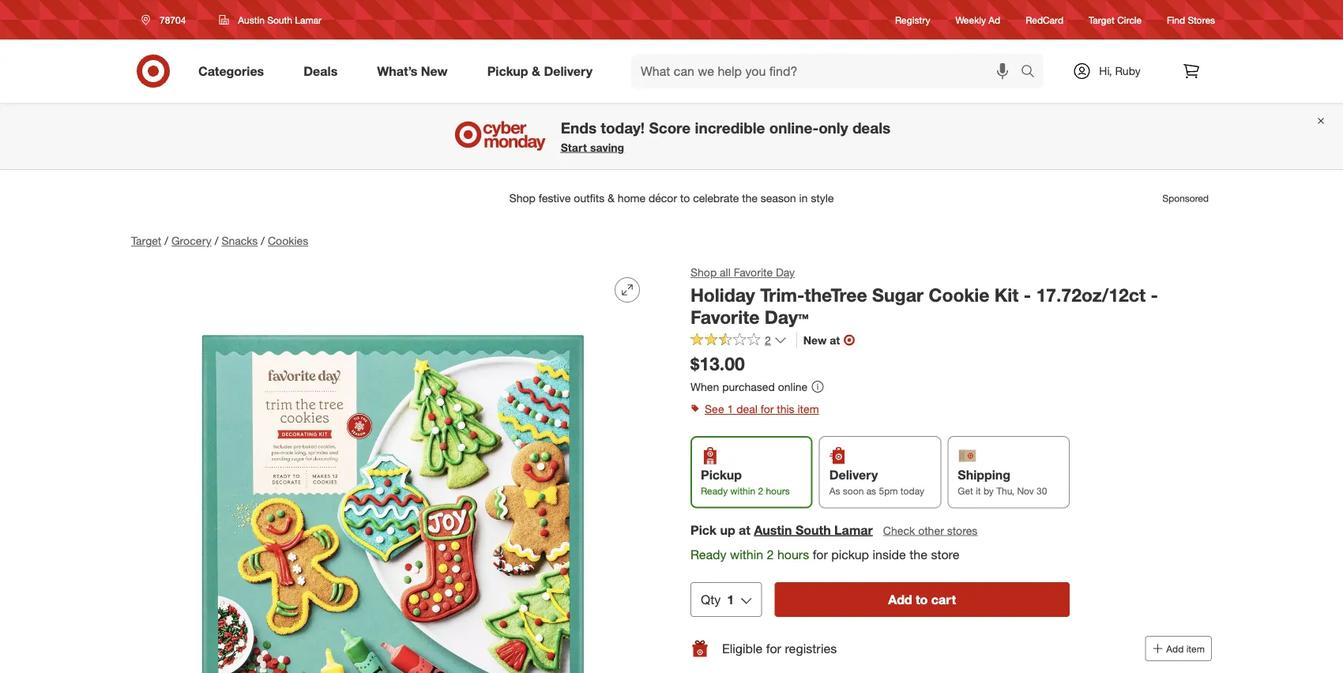 Task type: locate. For each thing, give the bounding box(es) containing it.
registry
[[896, 14, 931, 26]]

new down day™ at the right of the page
[[804, 333, 827, 347]]

0 horizontal spatial delivery
[[544, 63, 593, 79]]

add inside button
[[1167, 643, 1184, 655]]

target for target circle
[[1089, 14, 1115, 26]]

2 down pick up at austin south lamar
[[767, 547, 774, 562]]

0 vertical spatial for
[[761, 403, 774, 416]]

delivery right the &
[[544, 63, 593, 79]]

0 horizontal spatial add
[[889, 592, 913, 608]]

1 / from the left
[[165, 234, 168, 248]]

/
[[165, 234, 168, 248], [215, 234, 218, 248], [261, 234, 265, 248]]

1 horizontal spatial -
[[1151, 284, 1159, 306]]

south up ready within 2 hours for pickup inside the store
[[796, 522, 831, 538]]

shop
[[691, 266, 717, 279]]

add inside button
[[889, 592, 913, 608]]

cyber monday target deals image
[[453, 117, 548, 155]]

for
[[761, 403, 774, 416], [813, 547, 828, 562], [767, 641, 782, 657]]

1 vertical spatial item
[[1187, 643, 1206, 655]]

within
[[731, 486, 756, 497], [730, 547, 764, 562]]

2 vertical spatial for
[[767, 641, 782, 657]]

0 vertical spatial favorite
[[734, 266, 773, 279]]

day™
[[765, 307, 809, 329]]

0 vertical spatial item
[[798, 403, 819, 416]]

target left grocery
[[131, 234, 161, 248]]

pickup left the &
[[487, 63, 528, 79]]

0 vertical spatial add
[[889, 592, 913, 608]]

0 horizontal spatial lamar
[[295, 14, 322, 26]]

at down the thetree
[[830, 333, 840, 347]]

1 horizontal spatial add
[[1167, 643, 1184, 655]]

item
[[798, 403, 819, 416], [1187, 643, 1206, 655]]

1 right qty
[[728, 592, 735, 608]]

0 horizontal spatial south
[[267, 14, 292, 26]]

0 vertical spatial lamar
[[295, 14, 322, 26]]

ready up pick at right bottom
[[701, 486, 728, 497]]

favorite down holiday
[[691, 307, 760, 329]]

add for add to cart
[[889, 592, 913, 608]]

cookies link
[[268, 234, 308, 248]]

add for add item
[[1167, 643, 1184, 655]]

when purchased online
[[691, 380, 808, 394]]

0 horizontal spatial -
[[1024, 284, 1032, 306]]

soon
[[843, 486, 864, 497]]

1 horizontal spatial /
[[215, 234, 218, 248]]

incredible
[[695, 119, 766, 137]]

1 vertical spatial within
[[730, 547, 764, 562]]

hours
[[766, 486, 790, 497], [778, 547, 810, 562]]

circle
[[1118, 14, 1142, 26]]

1 horizontal spatial item
[[1187, 643, 1206, 655]]

shipping
[[958, 467, 1011, 483]]

austin inside dropdown button
[[238, 14, 265, 26]]

item inside button
[[1187, 643, 1206, 655]]

0 horizontal spatial target
[[131, 234, 161, 248]]

0 horizontal spatial at
[[739, 522, 751, 538]]

0 horizontal spatial /
[[165, 234, 168, 248]]

1 within from the top
[[731, 486, 756, 497]]

- right kit
[[1024, 284, 1032, 306]]

delivery up soon
[[830, 467, 878, 483]]

favorite right all at top right
[[734, 266, 773, 279]]

/ right target "link"
[[165, 234, 168, 248]]

south inside dropdown button
[[267, 14, 292, 26]]

favorite
[[734, 266, 773, 279], [691, 307, 760, 329]]

day
[[776, 266, 795, 279]]

0 horizontal spatial new
[[421, 63, 448, 79]]

/ left snacks link
[[215, 234, 218, 248]]

2 1 from the top
[[728, 592, 735, 608]]

30
[[1037, 486, 1048, 497]]

add item button
[[1146, 636, 1213, 662]]

1 vertical spatial target
[[131, 234, 161, 248]]

0 vertical spatial hours
[[766, 486, 790, 497]]

1 horizontal spatial pickup
[[701, 467, 742, 483]]

at
[[830, 333, 840, 347], [739, 522, 751, 538]]

0 vertical spatial delivery
[[544, 63, 593, 79]]

1 horizontal spatial new
[[804, 333, 827, 347]]

1 horizontal spatial austin
[[754, 522, 792, 538]]

1
[[728, 403, 734, 416], [728, 592, 735, 608]]

delivery as soon as 5pm today
[[830, 467, 925, 497]]

to
[[916, 592, 928, 608]]

hours down pick up at austin south lamar
[[778, 547, 810, 562]]

pickup up up
[[701, 467, 742, 483]]

1 vertical spatial 1
[[728, 592, 735, 608]]

0 vertical spatial within
[[731, 486, 756, 497]]

ready down pick at right bottom
[[691, 547, 727, 562]]

target circle
[[1089, 14, 1142, 26]]

weekly ad
[[956, 14, 1001, 26]]

deals link
[[290, 54, 358, 89]]

0 vertical spatial austin
[[238, 14, 265, 26]]

for left this
[[761, 403, 774, 416]]

shop all favorite day holiday trim-thetree sugar cookie kit - 17.72oz/12ct - favorite day™
[[691, 266, 1159, 329]]

shipping get it by thu, nov 30
[[958, 467, 1048, 497]]

0 vertical spatial target
[[1089, 14, 1115, 26]]

find stores link
[[1168, 13, 1216, 27]]

austin up categories link in the left of the page
[[238, 14, 265, 26]]

target
[[1089, 14, 1115, 26], [131, 234, 161, 248]]

austin south lamar button
[[209, 6, 332, 34]]

1 1 from the top
[[728, 403, 734, 416]]

within up up
[[731, 486, 756, 497]]

inside
[[873, 547, 907, 562]]

ends
[[561, 119, 597, 137]]

pickup inside pickup ready within 2 hours
[[701, 467, 742, 483]]

1 vertical spatial pickup
[[701, 467, 742, 483]]

1 for see
[[728, 403, 734, 416]]

1 horizontal spatial delivery
[[830, 467, 878, 483]]

0 vertical spatial ready
[[701, 486, 728, 497]]

2 down day™ at the right of the page
[[765, 333, 771, 347]]

lamar up pickup
[[835, 522, 873, 538]]

1 vertical spatial add
[[1167, 643, 1184, 655]]

target left circle in the right top of the page
[[1089, 14, 1115, 26]]

cookies
[[268, 234, 308, 248]]

for down austin south lamar button
[[813, 547, 828, 562]]

find stores
[[1168, 14, 1216, 26]]

add to cart button
[[775, 583, 1070, 618]]

2
[[765, 333, 771, 347], [758, 486, 764, 497], [767, 547, 774, 562]]

austin
[[238, 14, 265, 26], [754, 522, 792, 538]]

pickup ready within 2 hours
[[701, 467, 790, 497]]

check other stores
[[884, 524, 978, 537]]

1 vertical spatial 2
[[758, 486, 764, 497]]

pick
[[691, 522, 717, 538]]

new right what's
[[421, 63, 448, 79]]

advertisement region
[[119, 179, 1225, 217]]

ready inside pickup ready within 2 hours
[[701, 486, 728, 497]]

austin right up
[[754, 522, 792, 538]]

austin south lamar button
[[754, 521, 873, 539]]

cookie
[[929, 284, 990, 306]]

south up deals link
[[267, 14, 292, 26]]

delivery
[[544, 63, 593, 79], [830, 467, 878, 483]]

check other stores button
[[883, 522, 979, 539]]

deals
[[853, 119, 891, 137]]

categories
[[198, 63, 264, 79]]

hours up pick up at austin south lamar
[[766, 486, 790, 497]]

within down up
[[730, 547, 764, 562]]

pickup
[[487, 63, 528, 79], [701, 467, 742, 483]]

by
[[984, 486, 994, 497]]

-
[[1024, 284, 1032, 306], [1151, 284, 1159, 306]]

1 right the see
[[728, 403, 734, 416]]

eligible for registries
[[723, 641, 837, 657]]

1 vertical spatial delivery
[[830, 467, 878, 483]]

0 vertical spatial 1
[[728, 403, 734, 416]]

2 within from the top
[[730, 547, 764, 562]]

at right up
[[739, 522, 751, 538]]

1 vertical spatial lamar
[[835, 522, 873, 538]]

lamar inside austin south lamar dropdown button
[[295, 14, 322, 26]]

pickup & delivery link
[[474, 54, 613, 89]]

weekly
[[956, 14, 987, 26]]

south
[[267, 14, 292, 26], [796, 522, 831, 538]]

trim-
[[761, 284, 805, 306]]

0 vertical spatial south
[[267, 14, 292, 26]]

ready
[[701, 486, 728, 497], [691, 547, 727, 562]]

1 vertical spatial at
[[739, 522, 751, 538]]

/ right snacks
[[261, 234, 265, 248]]

- right 17.72oz/12ct at the right of the page
[[1151, 284, 1159, 306]]

0 horizontal spatial item
[[798, 403, 819, 416]]

0 horizontal spatial pickup
[[487, 63, 528, 79]]

2 up pick up at austin south lamar
[[758, 486, 764, 497]]

1 vertical spatial south
[[796, 522, 831, 538]]

for right eligible
[[767, 641, 782, 657]]

1 horizontal spatial target
[[1089, 14, 1115, 26]]

registry link
[[896, 13, 931, 27]]

only
[[819, 119, 849, 137]]

1 horizontal spatial at
[[830, 333, 840, 347]]

1 vertical spatial for
[[813, 547, 828, 562]]

2 - from the left
[[1151, 284, 1159, 306]]

0 vertical spatial pickup
[[487, 63, 528, 79]]

lamar up deals at left top
[[295, 14, 322, 26]]

lamar
[[295, 14, 322, 26], [835, 522, 873, 538]]

new
[[421, 63, 448, 79], [804, 333, 827, 347]]

pickup & delivery
[[487, 63, 593, 79]]

snacks link
[[222, 234, 258, 248]]

new at
[[804, 333, 840, 347]]

see
[[705, 403, 725, 416]]

0 horizontal spatial austin
[[238, 14, 265, 26]]

deal
[[737, 403, 758, 416]]

pickup for &
[[487, 63, 528, 79]]

cart
[[932, 592, 957, 608]]

2 horizontal spatial /
[[261, 234, 265, 248]]



Task type: vqa. For each thing, say whether or not it's contained in the screenshot.
top the within
yes



Task type: describe. For each thing, give the bounding box(es) containing it.
deals
[[304, 63, 338, 79]]

stores
[[1189, 14, 1216, 26]]

2 vertical spatial 2
[[767, 547, 774, 562]]

ruby
[[1116, 64, 1141, 78]]

registries
[[785, 641, 837, 657]]

target link
[[131, 234, 161, 248]]

1 vertical spatial austin
[[754, 522, 792, 538]]

online-
[[770, 119, 819, 137]]

this
[[777, 403, 795, 416]]

grocery
[[171, 234, 212, 248]]

1 - from the left
[[1024, 284, 1032, 306]]

1 horizontal spatial south
[[796, 522, 831, 538]]

1 for qty
[[728, 592, 735, 608]]

as
[[830, 486, 841, 497]]

see 1 deal for this item
[[705, 403, 819, 416]]

2 link
[[691, 332, 787, 351]]

qty 1
[[701, 592, 735, 608]]

78704
[[160, 14, 186, 26]]

thu,
[[997, 486, 1015, 497]]

snacks
[[222, 234, 258, 248]]

target circle link
[[1089, 13, 1142, 27]]

weekly ad link
[[956, 13, 1001, 27]]

what's new link
[[364, 54, 468, 89]]

2 inside pickup ready within 2 hours
[[758, 486, 764, 497]]

holiday trim-thetree sugar cookie kit - 17.72oz/12ct - favorite day&#8482;, 1 of 5 image
[[131, 265, 653, 674]]

stores
[[948, 524, 978, 537]]

eligible
[[723, 641, 763, 657]]

pickup for ready
[[701, 467, 742, 483]]

pickup
[[832, 547, 870, 562]]

hi, ruby
[[1100, 64, 1141, 78]]

score
[[649, 119, 691, 137]]

pick up at austin south lamar
[[691, 522, 873, 538]]

get
[[958, 486, 974, 497]]

redcard link
[[1026, 13, 1064, 27]]

kit
[[995, 284, 1019, 306]]

target for target / grocery / snacks / cookies
[[131, 234, 161, 248]]

1 vertical spatial ready
[[691, 547, 727, 562]]

nov
[[1018, 486, 1035, 497]]

hours inside pickup ready within 2 hours
[[766, 486, 790, 497]]

add to cart
[[889, 592, 957, 608]]

find
[[1168, 14, 1186, 26]]

ends today! score incredible online-only deals start saving
[[561, 119, 891, 154]]

$13.00
[[691, 353, 745, 375]]

saving
[[590, 140, 625, 154]]

when
[[691, 380, 720, 394]]

grocery link
[[171, 234, 212, 248]]

as
[[867, 486, 877, 497]]

qty
[[701, 592, 721, 608]]

online
[[778, 380, 808, 394]]

1 horizontal spatial lamar
[[835, 522, 873, 538]]

check
[[884, 524, 916, 537]]

within inside pickup ready within 2 hours
[[731, 486, 756, 497]]

ready within 2 hours for pickup inside the store
[[691, 547, 960, 562]]

see 1 deal for this item link
[[691, 399, 1213, 421]]

delivery inside the delivery as soon as 5pm today
[[830, 467, 878, 483]]

3 / from the left
[[261, 234, 265, 248]]

what's
[[377, 63, 418, 79]]

other
[[919, 524, 945, 537]]

it
[[976, 486, 981, 497]]

17.72oz/12ct
[[1037, 284, 1146, 306]]

2 / from the left
[[215, 234, 218, 248]]

0 vertical spatial new
[[421, 63, 448, 79]]

What can we help you find? suggestions appear below search field
[[632, 54, 1025, 89]]

ad
[[989, 14, 1001, 26]]

&
[[532, 63, 541, 79]]

search
[[1014, 65, 1052, 80]]

0 vertical spatial 2
[[765, 333, 771, 347]]

search button
[[1014, 54, 1052, 92]]

1 vertical spatial new
[[804, 333, 827, 347]]

redcard
[[1026, 14, 1064, 26]]

thetree
[[805, 284, 868, 306]]

purchased
[[723, 380, 775, 394]]

austin south lamar
[[238, 14, 322, 26]]

what's new
[[377, 63, 448, 79]]

store
[[932, 547, 960, 562]]

the
[[910, 547, 928, 562]]

today
[[901, 486, 925, 497]]

78704 button
[[131, 6, 203, 34]]

1 vertical spatial hours
[[778, 547, 810, 562]]

add item
[[1167, 643, 1206, 655]]

today!
[[601, 119, 645, 137]]

start
[[561, 140, 587, 154]]

all
[[720, 266, 731, 279]]

holiday
[[691, 284, 756, 306]]

1 vertical spatial favorite
[[691, 307, 760, 329]]

up
[[720, 522, 736, 538]]

0 vertical spatial at
[[830, 333, 840, 347]]

categories link
[[185, 54, 284, 89]]



